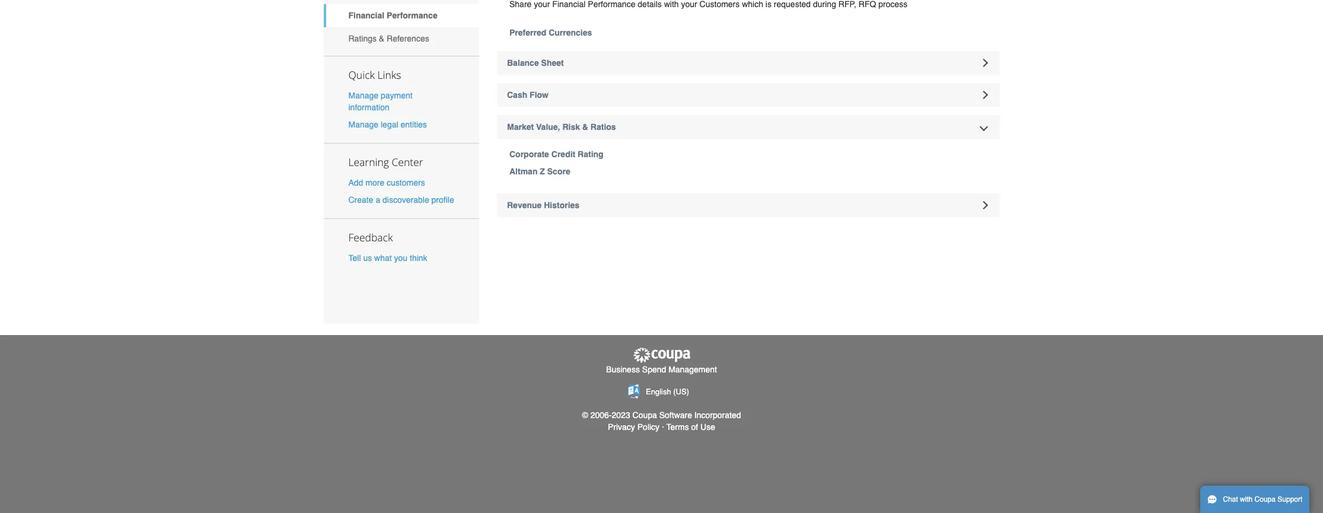Task type: vqa. For each thing, say whether or not it's contained in the screenshot.
Feedback
yes



Task type: describe. For each thing, give the bounding box(es) containing it.
manage legal entities
[[349, 120, 427, 129]]

coupa supplier portal image
[[632, 347, 692, 364]]

us
[[363, 254, 372, 263]]

you
[[394, 254, 408, 263]]

preferred
[[510, 28, 547, 37]]

discoverable
[[383, 195, 429, 205]]

think
[[410, 254, 428, 263]]

corporate credit rating
[[510, 150, 604, 159]]

manage for manage legal entities
[[349, 120, 379, 129]]

market value, risk & ratios heading
[[497, 115, 1000, 139]]

with
[[1241, 495, 1253, 504]]

quick links
[[349, 67, 401, 82]]

privacy
[[608, 422, 635, 432]]

cash flow
[[507, 90, 549, 100]]

cash flow heading
[[497, 83, 1000, 107]]

learning center
[[349, 155, 423, 169]]

ratings & references
[[349, 34, 429, 43]]

revenue
[[507, 200, 542, 210]]

2006-
[[591, 411, 612, 420]]

revenue histories
[[507, 200, 580, 210]]

create a discoverable profile
[[349, 195, 454, 205]]

add
[[349, 178, 363, 187]]

tell us what you think button
[[349, 252, 428, 264]]

a
[[376, 195, 380, 205]]

balance sheet
[[507, 58, 564, 68]]

support
[[1278, 495, 1303, 504]]

risk
[[563, 122, 580, 132]]

create a discoverable profile link
[[349, 195, 454, 205]]

(us)
[[674, 388, 690, 397]]

revenue histories button
[[497, 193, 1000, 217]]

sheet
[[542, 58, 564, 68]]

market value, risk & ratios button
[[497, 115, 1000, 139]]

0 vertical spatial &
[[379, 34, 385, 43]]

altman z score
[[510, 167, 571, 176]]

value,
[[536, 122, 560, 132]]

profile
[[432, 195, 454, 205]]

tell us what you think
[[349, 254, 428, 263]]

chat with coupa support
[[1224, 495, 1303, 504]]

add more customers link
[[349, 178, 425, 187]]

manage payment information
[[349, 91, 413, 112]]

manage for manage payment information
[[349, 91, 379, 100]]

legal
[[381, 120, 399, 129]]

information
[[349, 102, 390, 112]]

balance
[[507, 58, 539, 68]]

use
[[701, 422, 716, 432]]

create
[[349, 195, 374, 205]]

payment
[[381, 91, 413, 100]]

altman
[[510, 167, 538, 176]]

terms of use
[[667, 422, 716, 432]]

add more customers
[[349, 178, 425, 187]]



Task type: locate. For each thing, give the bounding box(es) containing it.
links
[[378, 67, 401, 82]]

english (us)
[[646, 388, 690, 397]]

flow
[[530, 90, 549, 100]]

1 horizontal spatial coupa
[[1255, 495, 1276, 504]]

market value, risk & ratios
[[507, 122, 616, 132]]

& right risk
[[583, 122, 589, 132]]

2023
[[612, 411, 631, 420]]

&
[[379, 34, 385, 43], [583, 122, 589, 132]]

coupa inside button
[[1255, 495, 1276, 504]]

manage down information
[[349, 120, 379, 129]]

entities
[[401, 120, 427, 129]]

1 horizontal spatial &
[[583, 122, 589, 132]]

rating
[[578, 150, 604, 159]]

business
[[607, 365, 640, 375]]

ratings
[[349, 34, 377, 43]]

learning
[[349, 155, 389, 169]]

ratings & references link
[[324, 27, 479, 50]]

privacy policy
[[608, 422, 660, 432]]

financial performance
[[349, 11, 438, 20]]

1 vertical spatial coupa
[[1255, 495, 1276, 504]]

balance sheet button
[[497, 51, 1000, 75]]

center
[[392, 155, 423, 169]]

& inside dropdown button
[[583, 122, 589, 132]]

z
[[540, 167, 545, 176]]

& right ratings
[[379, 34, 385, 43]]

ratios
[[591, 122, 616, 132]]

preferred currencies
[[510, 28, 592, 37]]

of
[[692, 422, 699, 432]]

management
[[669, 365, 717, 375]]

software
[[660, 411, 692, 420]]

policy
[[638, 422, 660, 432]]

market
[[507, 122, 534, 132]]

2 manage from the top
[[349, 120, 379, 129]]

coupa
[[633, 411, 657, 420], [1255, 495, 1276, 504]]

incorporated
[[695, 411, 741, 420]]

manage up information
[[349, 91, 379, 100]]

coupa right the with at the bottom of page
[[1255, 495, 1276, 504]]

manage payment information link
[[349, 91, 413, 112]]

cash flow button
[[497, 83, 1000, 107]]

score
[[548, 167, 571, 176]]

manage inside manage payment information
[[349, 91, 379, 100]]

spend
[[643, 365, 667, 375]]

histories
[[544, 200, 580, 210]]

manage legal entities link
[[349, 120, 427, 129]]

financial
[[349, 11, 385, 20]]

english
[[646, 388, 672, 397]]

0 vertical spatial coupa
[[633, 411, 657, 420]]

1 vertical spatial manage
[[349, 120, 379, 129]]

chat
[[1224, 495, 1239, 504]]

cash
[[507, 90, 528, 100]]

0 horizontal spatial coupa
[[633, 411, 657, 420]]

currencies
[[549, 28, 592, 37]]

© 2006-2023 coupa software incorporated
[[582, 411, 741, 420]]

more
[[366, 178, 385, 187]]

1 vertical spatial &
[[583, 122, 589, 132]]

business spend management
[[607, 365, 717, 375]]

balance sheet heading
[[497, 51, 1000, 75]]

chat with coupa support button
[[1201, 486, 1310, 513]]

customers
[[387, 178, 425, 187]]

references
[[387, 34, 429, 43]]

0 vertical spatial manage
[[349, 91, 379, 100]]

terms of use link
[[667, 422, 716, 432]]

0 horizontal spatial &
[[379, 34, 385, 43]]

credit
[[552, 150, 576, 159]]

corporate
[[510, 150, 549, 159]]

performance
[[387, 11, 438, 20]]

terms
[[667, 422, 689, 432]]

financial performance link
[[324, 4, 479, 27]]

tell
[[349, 254, 361, 263]]

quick
[[349, 67, 375, 82]]

©
[[582, 411, 589, 420]]

privacy policy link
[[608, 422, 660, 432]]

1 manage from the top
[[349, 91, 379, 100]]

revenue histories heading
[[497, 193, 1000, 217]]

feedback
[[349, 230, 393, 245]]

coupa up policy
[[633, 411, 657, 420]]

what
[[374, 254, 392, 263]]

manage
[[349, 91, 379, 100], [349, 120, 379, 129]]



